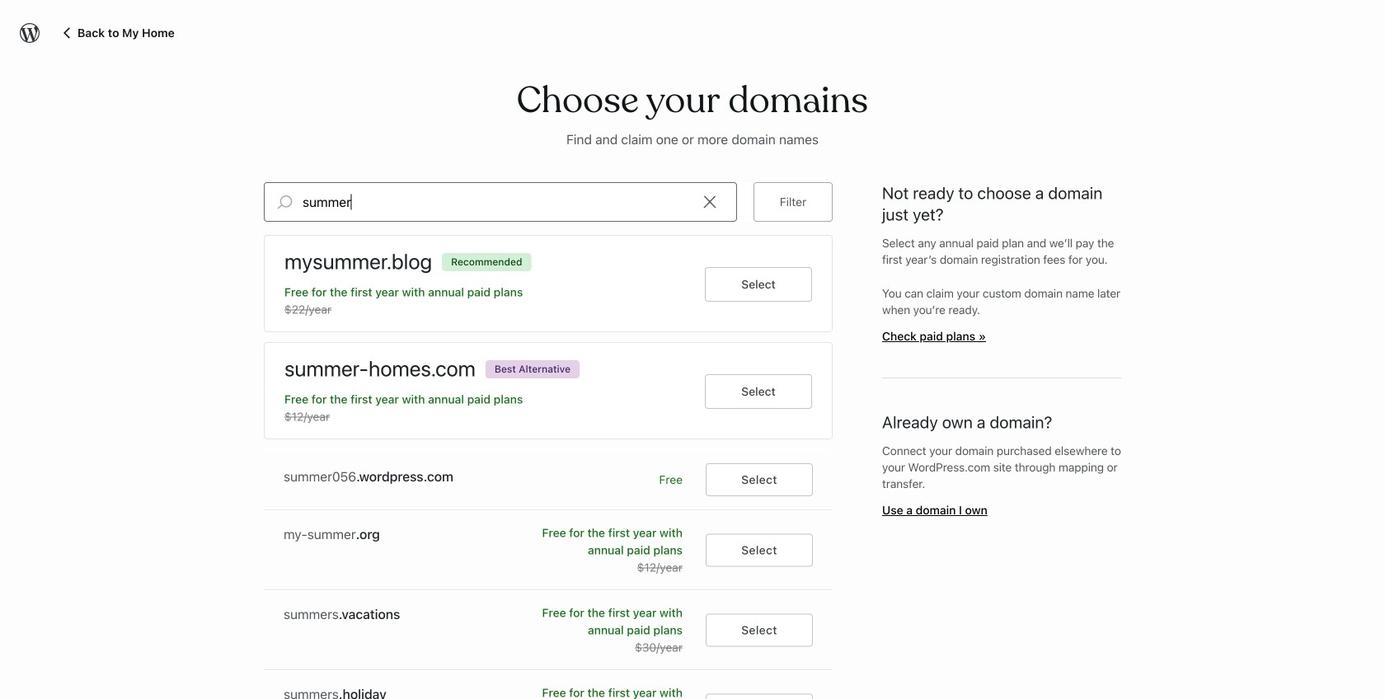 Task type: locate. For each thing, give the bounding box(es) containing it.
None search field
[[264, 182, 737, 222]]

close search image
[[689, 192, 731, 212]]



Task type: describe. For each thing, give the bounding box(es) containing it.
What would you like your domain name to be? search field
[[303, 183, 684, 221]]



Task type: vqa. For each thing, say whether or not it's contained in the screenshot.
THE AUDIENCE,
no



